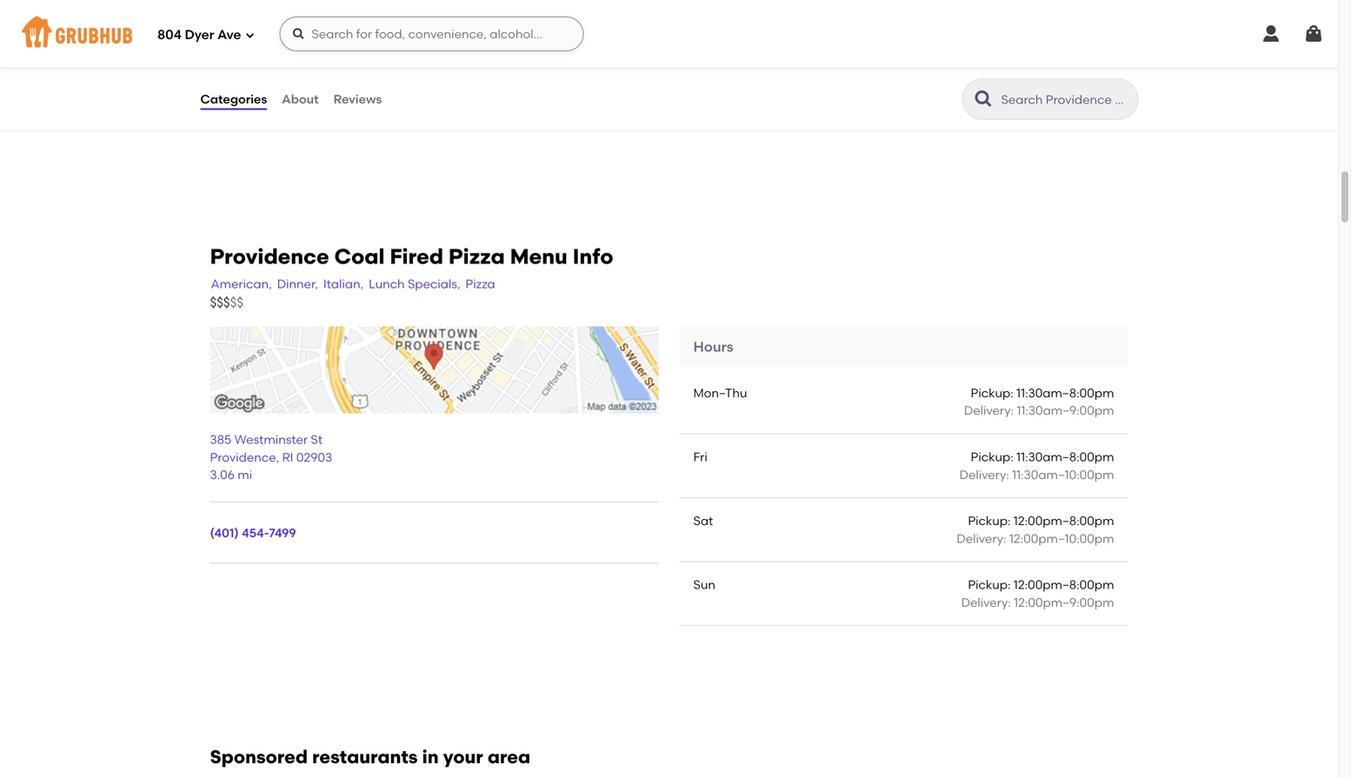 Task type: vqa. For each thing, say whether or not it's contained in the screenshot.
7-Eleven in the bottom left of the page
no



Task type: locate. For each thing, give the bounding box(es) containing it.
ave
[[217, 27, 241, 43]]

pickup: 12:00pm–8:00pm delivery: 12:00pm–10:00pm
[[957, 514, 1114, 546]]

categories button
[[200, 68, 268, 130]]

11:30am–8:00pm up '11:30am–9:00pm'
[[1017, 386, 1114, 400]]

pickup: 12:00pm–8:00pm delivery: 12:00pm–9:00pm
[[962, 578, 1114, 610]]

12:00pm–8:00pm
[[1014, 514, 1114, 528], [1014, 578, 1114, 592]]

delivery:
[[964, 403, 1014, 418], [960, 467, 1009, 482], [957, 531, 1007, 546], [962, 595, 1011, 610]]

delivery: inside pickup: 12:00pm–8:00pm delivery: 12:00pm–9:00pm
[[962, 595, 1011, 610]]

2 11:30am–8:00pm from the top
[[1017, 450, 1114, 464]]

sun
[[694, 578, 716, 592]]

pickup: 11:30am–8:00pm delivery: 11:30am–10:00pm
[[960, 450, 1114, 482]]

providence up dinner,
[[210, 244, 329, 269]]

dinner,
[[277, 276, 318, 291]]

delivery: for pickup: 12:00pm–8:00pm delivery: 12:00pm–10:00pm
[[957, 531, 1007, 546]]

reviews button
[[333, 68, 383, 130]]

delivery: inside pickup: 12:00pm–8:00pm delivery: 12:00pm–10:00pm
[[957, 531, 1007, 546]]

providence
[[210, 244, 329, 269], [210, 450, 276, 465]]

svg image
[[1304, 23, 1324, 44]]

11:30am–9:00pm
[[1017, 403, 1114, 418]]

1 11:30am–8:00pm from the top
[[1017, 386, 1114, 400]]

about button
[[281, 68, 320, 130]]

restaurants
[[312, 746, 418, 769]]

1 vertical spatial providence
[[210, 450, 276, 465]]

02903
[[296, 450, 332, 465]]

pickup: up pickup: 11:30am–8:00pm delivery: 11:30am–10:00pm
[[971, 386, 1014, 400]]

sponsored
[[210, 746, 308, 769]]

0 vertical spatial providence
[[210, 244, 329, 269]]

385
[[210, 432, 232, 447]]

12:00pm–8:00pm up 12:00pm–9:00pm
[[1014, 578, 1114, 592]]

fri
[[694, 450, 708, 464]]

pickup:
[[971, 386, 1014, 400], [971, 450, 1014, 464], [968, 514, 1011, 528], [968, 578, 1011, 592]]

12:00pm–9:00pm
[[1014, 595, 1114, 610]]

sponsored restaurants in your area
[[210, 746, 531, 769]]

italian,
[[323, 276, 364, 291]]

385 westminster st providence , ri 02903 3.06 mi
[[210, 432, 332, 482]]

0 vertical spatial 11:30am–8:00pm
[[1017, 386, 1114, 400]]

pickup: down the pickup: 11:30am–8:00pm delivery: 11:30am–9:00pm
[[971, 450, 1014, 464]]

main navigation navigation
[[0, 0, 1338, 68]]

fired
[[390, 244, 444, 269]]

11:30am–8:00pm for pickup: 11:30am–8:00pm delivery: 11:30am–10:00pm
[[1017, 450, 1114, 464]]

1 12:00pm–8:00pm from the top
[[1014, 514, 1114, 528]]

delivery: for pickup: 11:30am–8:00pm delivery: 11:30am–10:00pm
[[960, 467, 1009, 482]]

delivery: for pickup: 11:30am–8:00pm delivery: 11:30am–9:00pm
[[964, 403, 1014, 418]]

svg image right ave
[[245, 30, 255, 40]]

delivery: up pickup: 12:00pm–8:00pm delivery: 12:00pm–9:00pm
[[957, 531, 1007, 546]]

11:30am–8:00pm up '11:30am–10:00pm'
[[1017, 450, 1114, 464]]

12:00pm–8:00pm inside pickup: 12:00pm–8:00pm delivery: 12:00pm–9:00pm
[[1014, 578, 1114, 592]]

delivery: left 12:00pm–9:00pm
[[962, 595, 1011, 610]]

svg image up about
[[292, 27, 306, 41]]

11:30am–8:00pm inside pickup: 11:30am–8:00pm delivery: 11:30am–10:00pm
[[1017, 450, 1114, 464]]

area
[[488, 746, 531, 769]]

1 providence from the top
[[210, 244, 329, 269]]

2 providence from the top
[[210, 450, 276, 465]]

providence up mi
[[210, 450, 276, 465]]

pickup: for 12:00pm–9:00pm
[[968, 578, 1011, 592]]

delivery: inside pickup: 11:30am–8:00pm delivery: 11:30am–10:00pm
[[960, 467, 1009, 482]]

delivery: up pickup: 11:30am–8:00pm delivery: 11:30am–10:00pm
[[964, 403, 1014, 418]]

specials,
[[408, 276, 460, 291]]

12:00pm–8:00pm inside pickup: 12:00pm–8:00pm delivery: 12:00pm–10:00pm
[[1014, 514, 1114, 528]]

0 vertical spatial 12:00pm–8:00pm
[[1014, 514, 1114, 528]]

11:30am–8:00pm for pickup: 11:30am–8:00pm delivery: 11:30am–9:00pm
[[1017, 386, 1114, 400]]

pickup: inside pickup: 12:00pm–8:00pm delivery: 12:00pm–10:00pm
[[968, 514, 1011, 528]]

pickup: inside the pickup: 11:30am–8:00pm delivery: 11:30am–9:00pm
[[971, 386, 1014, 400]]

delivery: up pickup: 12:00pm–8:00pm delivery: 12:00pm–10:00pm
[[960, 467, 1009, 482]]

pickup: down pickup: 12:00pm–8:00pm delivery: 12:00pm–10:00pm
[[968, 578, 1011, 592]]

0 vertical spatial pizza
[[449, 244, 505, 269]]

pizza up pizza button
[[449, 244, 505, 269]]

804
[[157, 27, 182, 43]]

3.06
[[210, 468, 235, 482]]

Search Providence Coal Fired Pizza search field
[[1000, 91, 1133, 108]]

pizza right "specials,"
[[466, 276, 495, 291]]

info
[[573, 244, 614, 269]]

search icon image
[[974, 89, 994, 110]]

12:00pm–8:00pm up 12:00pm–10:00pm
[[1014, 514, 1114, 528]]

2 12:00pm–8:00pm from the top
[[1014, 578, 1114, 592]]

11:30am–8:00pm
[[1017, 386, 1114, 400], [1017, 450, 1114, 464]]

1 vertical spatial 11:30am–8:00pm
[[1017, 450, 1114, 464]]

$6.00
[[1088, 81, 1121, 96]]

1 vertical spatial 12:00pm–8:00pm
[[1014, 578, 1114, 592]]

Search for food, convenience, alcohol... search field
[[280, 17, 584, 51]]

pickup: inside pickup: 12:00pm–8:00pm delivery: 12:00pm–9:00pm
[[968, 578, 1011, 592]]

pickup: for 11:30am–9:00pm
[[971, 386, 1014, 400]]

delivery: for pickup: 12:00pm–8:00pm delivery: 12:00pm–9:00pm
[[962, 595, 1011, 610]]

delivery: inside the pickup: 11:30am–8:00pm delivery: 11:30am–9:00pm
[[964, 403, 1014, 418]]

pizza
[[449, 244, 505, 269], [466, 276, 495, 291]]

dyer
[[185, 27, 214, 43]]

454-
[[242, 526, 269, 541]]

$6.00 button
[[756, 71, 1132, 123]]

lunch
[[369, 276, 405, 291]]

pickup: down pickup: 11:30am–8:00pm delivery: 11:30am–10:00pm
[[968, 514, 1011, 528]]

svg image
[[1261, 23, 1282, 44], [292, 27, 306, 41], [245, 30, 255, 40]]

cannoli button
[[367, 71, 742, 123]]

bundi
[[457, 15, 491, 30]]

(401) 454-7499
[[210, 526, 296, 541]]

svg image left svg icon
[[1261, 23, 1282, 44]]

11:30am–8:00pm inside the pickup: 11:30am–8:00pm delivery: 11:30am–9:00pm
[[1017, 386, 1114, 400]]

st
[[311, 432, 323, 447]]

american, dinner, italian, lunch specials, pizza
[[211, 276, 495, 291]]

reviews
[[334, 92, 382, 106]]

mi
[[238, 468, 252, 482]]

hours
[[694, 338, 734, 355]]

pickup: inside pickup: 11:30am–8:00pm delivery: 11:30am–10:00pm
[[971, 450, 1014, 464]]



Task type: describe. For each thing, give the bounding box(es) containing it.
$$$$$
[[210, 295, 243, 311]]

butterscotch
[[377, 15, 454, 30]]

2 horizontal spatial svg image
[[1261, 23, 1282, 44]]

dinner, button
[[276, 274, 319, 294]]

butterscotch bundi
[[377, 15, 491, 30]]

7499
[[269, 526, 296, 541]]

,
[[276, 450, 279, 465]]

12:00pm–10:00pm
[[1010, 531, 1114, 546]]

pickup: for 12:00pm–10:00pm
[[968, 514, 1011, 528]]

pickup: for 11:30am–10:00pm
[[971, 450, 1014, 464]]

coal
[[334, 244, 385, 269]]

804 dyer ave
[[157, 27, 241, 43]]

american,
[[211, 276, 272, 291]]

pickup: 11:30am–8:00pm delivery: 11:30am–9:00pm
[[964, 386, 1114, 418]]

menu
[[510, 244, 568, 269]]

ri
[[282, 450, 293, 465]]

12:00pm–8:00pm for pickup: 12:00pm–8:00pm delivery: 12:00pm–10:00pm
[[1014, 514, 1114, 528]]

12:00pm–8:00pm for pickup: 12:00pm–8:00pm delivery: 12:00pm–9:00pm
[[1014, 578, 1114, 592]]

italian, button
[[322, 274, 364, 294]]

your
[[443, 746, 483, 769]]

0 horizontal spatial svg image
[[245, 30, 255, 40]]

butterscotch bundi button
[[367, 4, 742, 56]]

in
[[422, 746, 439, 769]]

westminster
[[234, 432, 308, 447]]

cannoli
[[377, 83, 424, 97]]

providence inside 385 westminster st providence , ri 02903 3.06 mi
[[210, 450, 276, 465]]

1 horizontal spatial svg image
[[292, 27, 306, 41]]

lunch specials, button
[[368, 274, 461, 294]]

(401) 454-7499 button
[[210, 525, 296, 542]]

1 vertical spatial pizza
[[466, 276, 495, 291]]

sat
[[694, 514, 713, 528]]

(401)
[[210, 526, 239, 541]]

mon–thu
[[694, 386, 747, 400]]

about
[[282, 92, 319, 106]]

pizza button
[[465, 274, 496, 294]]

11:30am–10:00pm
[[1012, 467, 1114, 482]]

$$$
[[210, 295, 230, 311]]

categories
[[200, 92, 267, 106]]

american, button
[[210, 274, 273, 294]]

providence coal fired pizza menu info
[[210, 244, 614, 269]]



